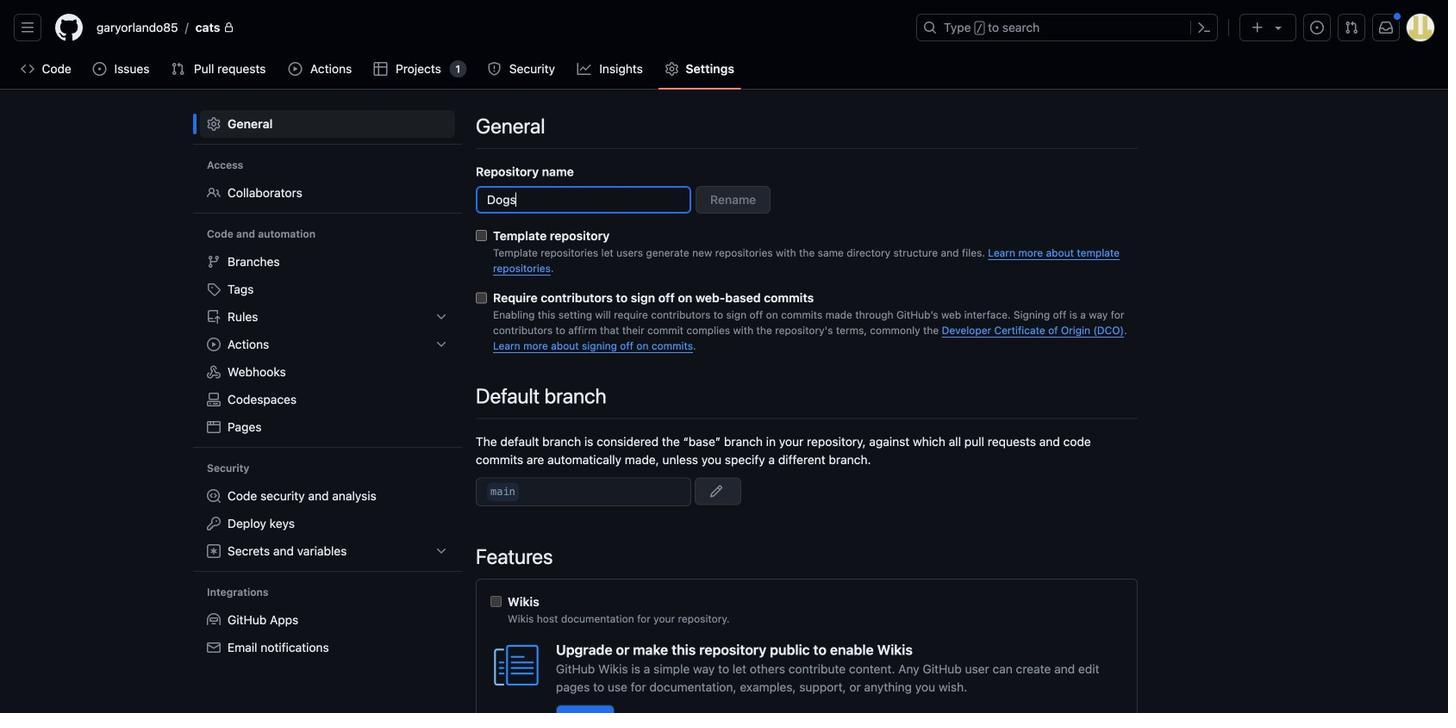 Task type: describe. For each thing, give the bounding box(es) containing it.
tag image
[[207, 283, 221, 297]]

issue opened image
[[1311, 21, 1324, 34]]

issue opened image
[[93, 62, 106, 76]]

wikis image
[[491, 640, 542, 692]]

triangle down image
[[1272, 21, 1286, 34]]

browser image
[[207, 421, 221, 435]]

1 horizontal spatial gear image
[[665, 62, 679, 76]]

git pull request image
[[171, 62, 185, 76]]

shield image
[[487, 62, 501, 76]]

graph image
[[577, 62, 591, 76]]

webhook image
[[207, 366, 221, 379]]

codescan image
[[207, 490, 221, 504]]

table image
[[374, 62, 388, 76]]

people image
[[207, 186, 221, 200]]

git pull request image
[[1345, 21, 1359, 34]]

key image
[[207, 517, 221, 531]]

plus image
[[1251, 21, 1265, 34]]

hubot image
[[207, 614, 221, 628]]

codespaces image
[[207, 393, 221, 407]]

mail image
[[207, 642, 221, 655]]

wikis group
[[491, 593, 1124, 627]]



Task type: vqa. For each thing, say whether or not it's contained in the screenshot.
Created link
no



Task type: locate. For each thing, give the bounding box(es) containing it.
command palette image
[[1198, 21, 1212, 34]]

gear image
[[665, 62, 679, 76], [207, 117, 221, 131]]

None checkbox
[[476, 230, 487, 241], [491, 597, 502, 608], [476, 230, 487, 241], [491, 597, 502, 608]]

homepage image
[[55, 14, 83, 41]]

code image
[[21, 62, 34, 76]]

list
[[90, 14, 906, 41], [200, 248, 455, 441], [200, 483, 455, 566], [200, 607, 455, 662]]

0 horizontal spatial gear image
[[207, 117, 221, 131]]

None checkbox
[[476, 293, 487, 304]]

None text field
[[476, 186, 692, 214]]

git branch image
[[207, 255, 221, 269]]

lock image
[[224, 22, 234, 33]]

play image
[[289, 62, 302, 76]]

0 vertical spatial gear image
[[665, 62, 679, 76]]

notifications image
[[1380, 21, 1393, 34]]

rename branch image
[[710, 485, 723, 499]]

1 vertical spatial gear image
[[207, 117, 221, 131]]



